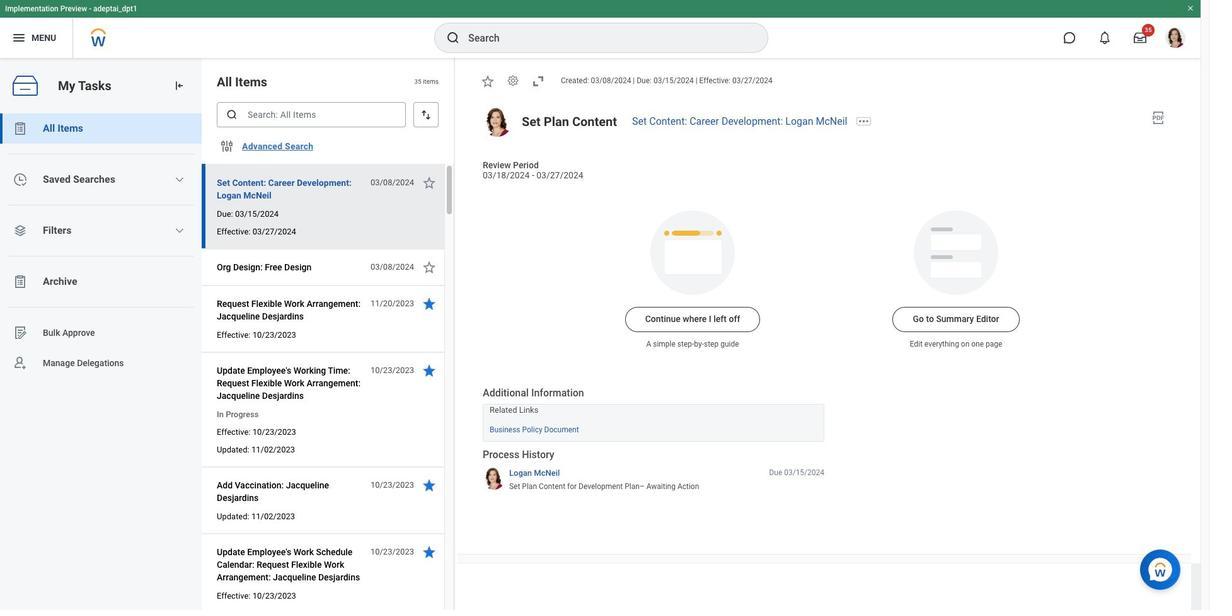Task type: vqa. For each thing, say whether or not it's contained in the screenshot.
for
no



Task type: describe. For each thing, give the bounding box(es) containing it.
clipboard image
[[13, 121, 28, 136]]

gear image
[[507, 75, 520, 87]]

perspective image
[[13, 223, 28, 238]]

additional information region
[[483, 386, 825, 442]]

chevron down image for perspective icon
[[175, 226, 185, 236]]

process history region
[[483, 448, 825, 496]]

justify image
[[11, 30, 26, 45]]

2 star image from the top
[[422, 363, 437, 378]]

search image
[[226, 108, 238, 121]]

3 star image from the top
[[422, 478, 437, 493]]

Search: All Items text field
[[217, 102, 406, 127]]

close environment banner image
[[1187, 4, 1195, 12]]

rename image
[[13, 325, 28, 340]]

chevron down image for clock check icon
[[175, 175, 185, 185]]

view printable version (pdf) image
[[1151, 110, 1166, 125]]

sort image
[[420, 108, 433, 121]]

fullscreen image
[[531, 74, 546, 89]]

notifications large image
[[1099, 32, 1112, 44]]

1 star image from the top
[[422, 260, 437, 275]]



Task type: locate. For each thing, give the bounding box(es) containing it.
0 vertical spatial chevron down image
[[175, 175, 185, 185]]

2 chevron down image from the top
[[175, 226, 185, 236]]

list
[[0, 113, 202, 378]]

clipboard image
[[13, 274, 28, 289]]

1 vertical spatial chevron down image
[[175, 226, 185, 236]]

1 vertical spatial star image
[[422, 363, 437, 378]]

user plus image
[[13, 356, 28, 371]]

employee's photo (logan mcneil) image
[[483, 108, 512, 137]]

item list element
[[202, 58, 455, 610]]

inbox large image
[[1134, 32, 1147, 44]]

profile logan mcneil image
[[1166, 28, 1186, 50]]

2 vertical spatial star image
[[422, 478, 437, 493]]

0 vertical spatial star image
[[422, 260, 437, 275]]

configure image
[[219, 139, 235, 154]]

banner
[[0, 0, 1201, 58]]

star image
[[422, 260, 437, 275], [422, 363, 437, 378], [422, 478, 437, 493]]

transformation import image
[[173, 79, 185, 92]]

clock check image
[[13, 172, 28, 187]]

chevron down image
[[175, 175, 185, 185], [175, 226, 185, 236]]

star image
[[480, 74, 496, 89], [422, 175, 437, 190], [422, 296, 437, 311], [422, 545, 437, 560]]

search image
[[446, 30, 461, 45]]

Search Workday  search field
[[468, 24, 742, 52]]

1 chevron down image from the top
[[175, 175, 185, 185]]



